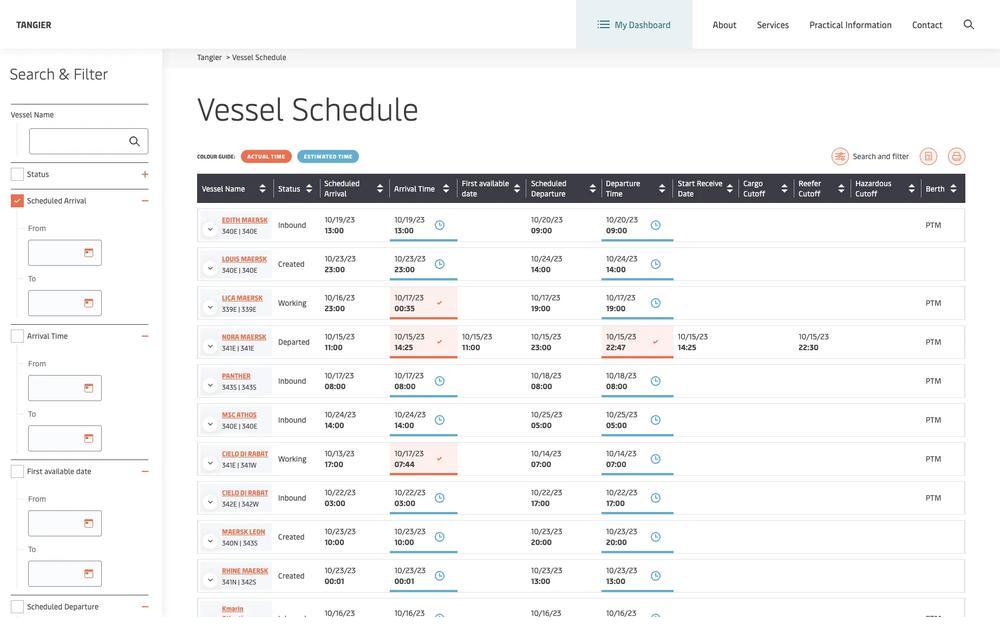 Task type: vqa. For each thing, say whether or not it's contained in the screenshot.
disruptive
no



Task type: describe. For each thing, give the bounding box(es) containing it.
>
[[226, 52, 230, 62]]

07:44
[[395, 459, 415, 470]]

10/13/23 17:00
[[325, 448, 355, 470]]

inbound for 14:00
[[278, 415, 306, 425]]

2 10/20/23 09:00 from the left
[[606, 214, 638, 236]]

1 10/25/23 from the left
[[531, 409, 563, 420]]

10/16/23
[[325, 292, 355, 303]]

athos
[[237, 411, 257, 419]]

23:00 inside 10/15/23 23:00
[[531, 342, 552, 353]]

global menu
[[791, 10, 841, 22]]

login / create account link
[[872, 0, 980, 32]]

berth button for 1st hazardous cutoff button from the left
[[926, 180, 962, 197]]

1 03:00 from the left
[[325, 498, 346, 509]]

edith maersk 340e | 340e
[[222, 216, 268, 236]]

time for estimated time
[[338, 153, 353, 160]]

scheduled departure button for arrival time button corresponding to status button corresponding to cargo cutoff button associated with 1st hazardous cutoff button from right
[[531, 178, 600, 199]]

inbound for 08:00
[[278, 376, 306, 386]]

cutoff for 1st hazardous cutoff button from the left's cargo cutoff button's the reefer cutoff button
[[799, 188, 821, 199]]

1 07:00 from the left
[[531, 459, 551, 470]]

2 10/15/23 11:00 from the left
[[462, 331, 492, 353]]

maersk for 10/23/23 23:00
[[241, 255, 267, 263]]

louis maersk 340e | 340e
[[222, 255, 267, 275]]

2 339e from the left
[[242, 305, 256, 314]]

3 08:00 from the left
[[531, 381, 552, 392]]

1 10/25/23 05:00 from the left
[[531, 409, 563, 431]]

2 10/22/23 03:00 from the left
[[395, 487, 426, 509]]

| for 10/23/23 00:01
[[238, 578, 240, 587]]

1 339e from the left
[[222, 305, 237, 314]]

receive for 1st hazardous cutoff button from right
[[697, 178, 723, 188]]

ptm for 10/15/23
[[926, 337, 942, 347]]

vessel name for status button corresponding to cargo cutoff button associated with 1st hazardous cutoff button from right
[[202, 183, 245, 194]]

0 vertical spatial tangier link
[[16, 18, 51, 31]]

receive for 1st hazardous cutoff button from the left
[[697, 178, 723, 188]]

to for first available date
[[28, 544, 36, 555]]

2 10:00 from the left
[[395, 537, 414, 548]]

1 11:00 from the left
[[325, 342, 343, 353]]

| inside cielo di rabat 341e | 341w
[[237, 461, 239, 470]]

maersk for 10/15/23 11:00
[[241, 333, 266, 341]]

actual time
[[247, 153, 286, 160]]

342s
[[241, 578, 256, 587]]

2 10/19/23 13:00 from the left
[[395, 214, 425, 236]]

status for status button corresponding to cargo cutoff button associated with 1st hazardous cutoff button from right
[[278, 183, 300, 194]]

reefer cutoff for cargo cutoff button associated with 1st hazardous cutoff button from right
[[799, 178, 821, 199]]

switch location button
[[678, 10, 757, 22]]

guide:
[[218, 153, 235, 160]]

1 10/15/23 from the left
[[325, 331, 355, 342]]

2 10/25/23 from the left
[[606, 409, 638, 420]]

from for arrival
[[28, 359, 46, 369]]

cutoff for cargo cutoff button associated with 1st hazardous cutoff button from right the reefer cutoff button
[[799, 188, 821, 199]]

maersk leon 340n | 343s
[[222, 527, 265, 548]]

ptm for 10/22/23
[[926, 493, 942, 503]]

2 10/18/23 from the left
[[606, 370, 637, 381]]

340e down msc at the left bottom
[[222, 422, 237, 431]]

lica maersk 339e | 339e
[[222, 294, 263, 314]]

cielo di rabat 342e | 342w
[[222, 489, 268, 509]]

msc athos 340e | 340e
[[222, 411, 257, 431]]

my
[[615, 18, 627, 30]]

practical information button
[[810, 0, 892, 49]]

contact
[[913, 18, 943, 30]]

berth button for 1st hazardous cutoff button from right
[[926, 180, 962, 197]]

2 05:00 from the left
[[606, 420, 627, 431]]

cutoff for 1st hazardous cutoff button from the left
[[856, 188, 877, 199]]

From text field
[[28, 375, 102, 401]]

| inside 'panther 343s | 343s'
[[238, 383, 240, 392]]

2 hazardous cutoff button from the left
[[856, 178, 919, 199]]

10/17/23 07:44
[[395, 448, 424, 470]]

estimated time
[[304, 153, 353, 160]]

1 08:00 from the left
[[325, 381, 346, 392]]

cutoff for 1st hazardous cutoff button from the left's cargo cutoff button
[[744, 188, 765, 199]]

login
[[892, 10, 913, 22]]

| for 10/19/23 13:00
[[239, 227, 240, 236]]

rhine maersk 341n | 342s
[[222, 566, 268, 587]]

3 10/22/23 from the left
[[531, 487, 562, 498]]

1 10/22/23 03:00 from the left
[[325, 487, 356, 509]]

menu
[[819, 10, 841, 22]]

3 10/15/23 from the left
[[462, 331, 492, 342]]

about button
[[713, 0, 737, 49]]

to text field for arrival
[[28, 290, 102, 316]]

search & filter
[[10, 63, 108, 83]]

leon
[[249, 527, 265, 536]]

start for cargo cutoff button associated with 1st hazardous cutoff button from right
[[678, 178, 695, 188]]

2 10/19/23 from the left
[[395, 214, 425, 225]]

10/15/23 23:00
[[531, 331, 561, 353]]

2 20:00 from the left
[[606, 537, 627, 548]]

tangier for tangier
[[16, 18, 51, 30]]

estimated
[[304, 153, 337, 160]]

cargo cutoff for cargo cutoff button associated with 1st hazardous cutoff button from right
[[744, 178, 765, 199]]

kmarin atlantica
[[222, 604, 250, 617]]

7 10/15/23 from the left
[[799, 331, 829, 342]]

2 10/15/23 14:25 from the left
[[678, 331, 708, 353]]

2 10/23/23 13:00 from the left
[[606, 565, 638, 587]]

start receive date button for cargo cutoff button associated with 1st hazardous cutoff button from right
[[678, 178, 737, 199]]

status button for cargo cutoff button associated with 1st hazardous cutoff button from right
[[278, 180, 318, 197]]

hazardous cutoff for 1st hazardous cutoff button from right
[[856, 178, 892, 199]]

341e down nora
[[222, 344, 236, 353]]

1 10/17/23 08:00 from the left
[[325, 370, 354, 392]]

cutoff for 1st hazardous cutoff button from right
[[856, 188, 878, 199]]

/
[[915, 10, 919, 22]]

switch
[[696, 10, 721, 22]]

vessel name button for status button corresponding to cargo cutoff button associated with 1st hazardous cutoff button from right
[[202, 180, 271, 197]]

341w
[[241, 461, 257, 470]]

2 03:00 from the left
[[395, 498, 415, 509]]

10/16/23 23:00
[[325, 292, 355, 314]]

my dashboard
[[615, 18, 671, 30]]

1 10:00 from the left
[[325, 537, 344, 548]]

inbound for 13:00
[[278, 220, 306, 230]]

services
[[757, 18, 789, 30]]

2 10/17/23 08:00 from the left
[[395, 370, 424, 392]]

2 10/14/23 from the left
[[606, 448, 637, 459]]

&
[[59, 63, 70, 83]]

340e up "lica maersk 339e | 339e"
[[242, 266, 257, 275]]

switch location
[[696, 10, 757, 22]]

services button
[[757, 0, 789, 49]]

to for scheduled arrival
[[28, 273, 36, 284]]

342e
[[222, 500, 237, 509]]

reefer cutoff button for cargo cutoff button associated with 1st hazardous cutoff button from right
[[799, 178, 849, 199]]

2 08:00 from the left
[[395, 381, 416, 392]]

nora
[[222, 333, 239, 341]]

tangier for tangier > vessel schedule
[[197, 52, 222, 62]]

create
[[921, 10, 946, 22]]

340e down louis
[[222, 266, 237, 275]]

| for 10/15/23 11:00
[[237, 344, 239, 353]]

2 00:01 from the left
[[395, 576, 414, 587]]

arrival time button for status button corresponding to cargo cutoff button associated with 1st hazardous cutoff button from right
[[394, 180, 455, 197]]

edith
[[222, 216, 240, 224]]

date for cargo cutoff button associated with 1st hazardous cutoff button from right
[[678, 188, 694, 199]]

2 10/17/23 19:00 from the left
[[606, 292, 636, 314]]

msc
[[222, 411, 235, 419]]

4 10/22/23 from the left
[[606, 487, 638, 498]]

filter
[[893, 151, 909, 161]]

1 horizontal spatial 17:00
[[531, 498, 550, 509]]

| for 10/23/23 23:00
[[239, 266, 240, 275]]

departure time for 1st hazardous cutoff button from the left's cargo cutoff button
[[606, 178, 641, 199]]

dashboard
[[629, 18, 671, 30]]

first available date for status button corresponding to cargo cutoff button associated with 1st hazardous cutoff button from right
[[462, 178, 509, 199]]

available for status button corresponding to 1st hazardous cutoff button from the left's cargo cutoff button arrival time button
[[479, 178, 509, 188]]

340e down athos on the left
[[242, 422, 257, 431]]

1 10/18/23 08:00 from the left
[[531, 370, 562, 392]]

tangier > vessel schedule
[[197, 52, 286, 62]]

10/15/23 22:47
[[606, 331, 636, 353]]

search and filter button
[[832, 148, 909, 165]]

information
[[846, 18, 892, 30]]

4 08:00 from the left
[[606, 381, 627, 392]]

reefer cutoff for 1st hazardous cutoff button from the left's cargo cutoff button
[[799, 178, 821, 199]]

| for 10/16/23 23:00
[[238, 305, 240, 314]]

departure time for cargo cutoff button associated with 1st hazardous cutoff button from right
[[606, 178, 640, 199]]

cielo for inbound
[[222, 489, 239, 497]]

1 10/17/23 19:00 from the left
[[531, 292, 561, 314]]

2 10/22/23 17:00 from the left
[[606, 487, 638, 509]]

colour
[[197, 153, 217, 160]]

1 10/23/23 00:01 from the left
[[325, 565, 356, 587]]

from text field for available
[[28, 511, 102, 537]]

rhine
[[222, 566, 241, 575]]

atlantica
[[222, 614, 250, 617]]

1 10/14/23 07:00 from the left
[[531, 448, 562, 470]]

2 19:00 from the left
[[606, 303, 626, 314]]

search and filter
[[853, 151, 909, 161]]

contact button
[[913, 0, 943, 49]]

| for 10/24/23 14:00
[[239, 422, 240, 431]]

date for arrival time button corresponding to status button corresponding to cargo cutoff button associated with 1st hazardous cutoff button from right
[[462, 188, 477, 199]]

account
[[948, 10, 980, 22]]

2 10/15/23 from the left
[[395, 331, 425, 342]]

panther
[[222, 372, 251, 380]]

1 10/22/23 from the left
[[325, 487, 356, 498]]

practical information
[[810, 18, 892, 30]]

cargo cutoff button for 1st hazardous cutoff button from the left
[[744, 178, 792, 199]]

2 10/14/23 07:00 from the left
[[606, 448, 637, 470]]

342w
[[242, 500, 259, 509]]

working for 17:00
[[278, 454, 307, 464]]

5 10/15/23 from the left
[[606, 331, 636, 342]]

location
[[723, 10, 757, 22]]

practical
[[810, 18, 844, 30]]

from text field for arrival
[[28, 240, 102, 266]]

my dashboard button
[[598, 0, 671, 49]]

lica
[[222, 294, 235, 302]]

6 10/15/23 from the left
[[678, 331, 708, 342]]

kmarin atlantica button
[[203, 604, 270, 617]]

1 10/15/23 11:00 from the left
[[325, 331, 355, 353]]

inbound for 03:00
[[278, 493, 306, 503]]

2 10/18/23 08:00 from the left
[[606, 370, 637, 392]]

created for 23:00
[[278, 259, 305, 269]]

start receive date button for 1st hazardous cutoff button from the left's cargo cutoff button
[[678, 178, 737, 199]]

1 10/15/23 14:25 from the left
[[395, 331, 425, 353]]

di for inbound
[[240, 489, 247, 497]]

reefer for cargo cutoff button associated with 1st hazardous cutoff button from right
[[799, 178, 821, 188]]

hazardous for 1st hazardous cutoff button from right
[[856, 178, 892, 188]]

1 10/20/23 09:00 from the left
[[531, 214, 563, 236]]

To text field
[[28, 426, 102, 452]]



Task type: locate. For each thing, give the bounding box(es) containing it.
10/18/23 08:00 down 22:47
[[606, 370, 637, 392]]

di up 341w
[[240, 450, 247, 458]]

| down nora
[[237, 344, 239, 353]]

2 cielo from the top
[[222, 489, 239, 497]]

1 horizontal spatial 10/17/23 19:00
[[606, 292, 636, 314]]

1 horizontal spatial 09:00
[[606, 225, 627, 236]]

hazardous cutoff for 1st hazardous cutoff button from the left
[[856, 178, 891, 199]]

created right leon
[[278, 532, 305, 542]]

2 vertical spatial from
[[28, 494, 46, 504]]

03:00 down "10/13/23 17:00"
[[325, 498, 346, 509]]

0 horizontal spatial 10/17/23 08:00
[[325, 370, 354, 392]]

20:00
[[531, 537, 552, 548], [606, 537, 627, 548]]

arrival time button for status button corresponding to 1st hazardous cutoff button from the left's cargo cutoff button
[[395, 180, 455, 197]]

time right actual
[[271, 153, 286, 160]]

1 horizontal spatial 19:00
[[606, 303, 626, 314]]

5 ptm from the top
[[926, 415, 942, 425]]

0 vertical spatial cielo
[[222, 450, 239, 458]]

19:00 up 10/15/23 23:00
[[531, 303, 551, 314]]

time for actual time
[[271, 153, 286, 160]]

first available date
[[462, 178, 509, 199], [462, 178, 509, 199], [27, 466, 91, 477]]

| down the 'edith' on the top of the page
[[239, 227, 240, 236]]

|
[[239, 227, 240, 236], [239, 266, 240, 275], [238, 305, 240, 314], [237, 344, 239, 353], [238, 383, 240, 392], [239, 422, 240, 431], [237, 461, 239, 470], [239, 500, 240, 509], [240, 539, 241, 548], [238, 578, 240, 587]]

di inside cielo di rabat 342e | 342w
[[240, 489, 247, 497]]

ptm for 10/18/23
[[926, 376, 942, 386]]

1 vertical spatial working
[[278, 454, 307, 464]]

first
[[462, 178, 477, 188], [462, 178, 477, 188], [27, 466, 42, 477]]

departure
[[606, 178, 640, 188], [606, 178, 641, 188], [531, 188, 566, 199], [531, 188, 566, 199], [64, 602, 99, 612]]

2 vertical spatial to
[[28, 544, 36, 555]]

from for scheduled
[[28, 223, 46, 233]]

1 horizontal spatial 339e
[[242, 305, 256, 314]]

1 10/14/23 from the left
[[531, 448, 562, 459]]

2 10/23/23 23:00 from the left
[[395, 253, 426, 275]]

0 horizontal spatial 10/17/23 19:00
[[531, 292, 561, 314]]

cargo for 1st hazardous cutoff button from the left's cargo cutoff button
[[744, 178, 763, 188]]

0 horizontal spatial 11:00
[[325, 342, 343, 353]]

1 horizontal spatial 10/15/23 14:25
[[678, 331, 708, 353]]

rabat for inbound
[[248, 489, 268, 497]]

panther 343s | 343s
[[222, 372, 256, 392]]

working right 341w
[[278, 454, 307, 464]]

0 horizontal spatial 10/18/23
[[531, 370, 562, 381]]

search left and
[[853, 151, 876, 161]]

reefer cutoff
[[799, 178, 821, 199], [799, 178, 821, 199]]

search inside button
[[853, 151, 876, 161]]

1 horizontal spatial 10/23/23 10:00
[[395, 526, 426, 548]]

1 rabat from the top
[[248, 450, 268, 458]]

0 horizontal spatial 10/15/23 11:00
[[325, 331, 355, 353]]

2 time from the left
[[338, 153, 353, 160]]

None checkbox
[[11, 168, 24, 181], [11, 194, 24, 207], [11, 601, 24, 614], [11, 168, 24, 181], [11, 194, 24, 207], [11, 601, 24, 614]]

0 horizontal spatial 10:00
[[325, 537, 344, 548]]

1 horizontal spatial 07:00
[[606, 459, 627, 470]]

start receive date for 1st hazardous cutoff button from the left
[[678, 178, 723, 199]]

cielo inside cielo di rabat 342e | 342w
[[222, 489, 239, 497]]

2 10/23/23 10:00 from the left
[[395, 526, 426, 548]]

1 from text field from the top
[[28, 240, 102, 266]]

1 from from the top
[[28, 223, 46, 233]]

1 horizontal spatial 20:00
[[606, 537, 627, 548]]

maersk up 342s
[[242, 566, 268, 575]]

maersk inside "lica maersk 339e | 339e"
[[237, 294, 263, 302]]

di for working
[[240, 450, 247, 458]]

1 start from the left
[[678, 178, 695, 188]]

0 horizontal spatial 10/20/23 09:00
[[531, 214, 563, 236]]

10/15/23 22:30
[[799, 331, 829, 353]]

scheduled departure button for status button corresponding to 1st hazardous cutoff button from the left's cargo cutoff button arrival time button
[[531, 178, 599, 199]]

date for status button corresponding to 1st hazardous cutoff button from the left's cargo cutoff button arrival time button
[[462, 188, 477, 199]]

1 10/18/23 from the left
[[531, 370, 562, 381]]

0 horizontal spatial 05:00
[[531, 420, 552, 431]]

1 vertical spatial tangier
[[197, 52, 222, 62]]

1 10/22/23 17:00 from the left
[[531, 487, 562, 509]]

reefer cutoff button
[[799, 178, 849, 199], [799, 178, 849, 199]]

1 horizontal spatial 10/19/23 13:00
[[395, 214, 425, 236]]

name for 1st hazardous cutoff button from the left's cargo cutoff button
[[225, 183, 245, 194]]

created
[[278, 259, 305, 269], [278, 532, 305, 542], [278, 571, 305, 581]]

0 horizontal spatial 339e
[[222, 305, 237, 314]]

0 horizontal spatial 17:00
[[325, 459, 343, 470]]

10/23/23 23:00 up the 10/17/23 00:35
[[395, 253, 426, 275]]

about
[[713, 18, 737, 30]]

1 vertical spatial created
[[278, 532, 305, 542]]

| down athos on the left
[[239, 422, 240, 431]]

1 horizontal spatial 10/18/23 08:00
[[606, 370, 637, 392]]

| left 341w
[[237, 461, 239, 470]]

6 ptm from the top
[[926, 454, 942, 464]]

| for 10/23/23 10:00
[[240, 539, 241, 548]]

1 horizontal spatial 10/23/23 13:00
[[606, 565, 638, 587]]

1 09:00 from the left
[[531, 225, 552, 236]]

1 di from the top
[[240, 450, 247, 458]]

1 horizontal spatial 10:00
[[395, 537, 414, 548]]

2 14:25 from the left
[[678, 342, 697, 353]]

arrival time
[[394, 183, 435, 194], [395, 183, 435, 194], [27, 331, 68, 341]]

1 vertical spatial to
[[28, 409, 36, 419]]

ptm for 10/25/23
[[926, 415, 942, 425]]

1 10/23/23 23:00 from the left
[[325, 253, 356, 275]]

1 hazardous cutoff button from the left
[[856, 178, 919, 199]]

0 horizontal spatial 10/23/23 20:00
[[531, 526, 562, 548]]

0 horizontal spatial 10/22/23 17:00
[[531, 487, 562, 509]]

1 horizontal spatial 10/22/23 03:00
[[395, 487, 426, 509]]

22:30
[[799, 342, 819, 353]]

cielo di rabat 341e | 341w
[[222, 450, 268, 470]]

working for 23:00
[[278, 298, 307, 308]]

2 scheduled departure button from the left
[[531, 178, 600, 199]]

working up "departed" on the bottom of page
[[278, 298, 307, 308]]

340e up 'louis maersk 340e | 340e'
[[242, 227, 257, 236]]

10/17/23 19:00
[[531, 292, 561, 314], [606, 292, 636, 314]]

global menu button
[[768, 0, 852, 32]]

0 horizontal spatial 14:25
[[395, 342, 413, 353]]

1 horizontal spatial search
[[853, 151, 876, 161]]

global
[[791, 10, 816, 22]]

341e
[[222, 344, 236, 353], [241, 344, 254, 353], [222, 461, 236, 470]]

1 status button from the left
[[278, 180, 318, 197]]

arrival time button
[[394, 180, 455, 197], [395, 180, 455, 197]]

None text field
[[29, 128, 148, 154]]

ptm for 10/17/23
[[926, 298, 942, 308]]

to text field for available
[[28, 561, 102, 587]]

0 horizontal spatial 10/14/23
[[531, 448, 562, 459]]

created for 00:01
[[278, 571, 305, 581]]

2 start from the left
[[678, 178, 695, 188]]

3 created from the top
[[278, 571, 305, 581]]

To text field
[[28, 290, 102, 316], [28, 561, 102, 587]]

0 horizontal spatial 10/23/23 00:01
[[325, 565, 356, 587]]

scheduled arrival
[[324, 178, 360, 199], [325, 178, 360, 199], [27, 196, 86, 206]]

to for arrival time
[[28, 409, 36, 419]]

0 horizontal spatial 10/25/23
[[531, 409, 563, 420]]

2 to text field from the top
[[28, 561, 102, 587]]

di inside cielo di rabat 341e | 341w
[[240, 450, 247, 458]]

1 horizontal spatial 10/14/23 07:00
[[606, 448, 637, 470]]

0 vertical spatial to
[[28, 273, 36, 284]]

0 vertical spatial created
[[278, 259, 305, 269]]

From text field
[[28, 240, 102, 266], [28, 511, 102, 537]]

07:00
[[531, 459, 551, 470], [606, 459, 627, 470]]

1 horizontal spatial 11:00
[[462, 342, 480, 353]]

00:01
[[325, 576, 344, 587], [395, 576, 414, 587]]

| inside cielo di rabat 342e | 342w
[[239, 500, 240, 509]]

1 horizontal spatial 10/23/23 00:01
[[395, 565, 426, 587]]

1 10/23/23 10:00 from the left
[[325, 526, 356, 548]]

1 10/20/23 from the left
[[531, 214, 563, 225]]

maersk inside maersk leon 340n | 343s
[[222, 527, 248, 536]]

cielo up 342e on the bottom of page
[[222, 489, 239, 497]]

1 cielo from the top
[[222, 450, 239, 458]]

from for first
[[28, 494, 46, 504]]

start receive date
[[678, 178, 723, 199], [678, 178, 723, 199]]

2 date from the left
[[678, 188, 694, 199]]

maersk inside nora maersk 341e | 341e
[[241, 333, 266, 341]]

2 09:00 from the left
[[606, 225, 627, 236]]

0 horizontal spatial 19:00
[[531, 303, 551, 314]]

search left the &
[[10, 63, 55, 83]]

2 10/23/23 20:00 from the left
[[606, 526, 638, 548]]

1 05:00 from the left
[[531, 420, 552, 431]]

vessel name for status button corresponding to 1st hazardous cutoff button from the left's cargo cutoff button
[[202, 183, 245, 194]]

2 berth button from the left
[[926, 180, 962, 197]]

10/15/23 14:25
[[395, 331, 425, 353], [678, 331, 708, 353]]

tangier
[[16, 18, 51, 30], [197, 52, 222, 62]]

kmarin
[[222, 604, 244, 613]]

0 horizontal spatial search
[[10, 63, 55, 83]]

rabat up 341w
[[248, 450, 268, 458]]

created for 10:00
[[278, 532, 305, 542]]

1 vertical spatial from text field
[[28, 511, 102, 537]]

10/18/23 down 10/15/23 23:00
[[531, 370, 562, 381]]

hazardous for 1st hazardous cutoff button from the left
[[856, 178, 891, 188]]

1 vertical spatial to text field
[[28, 561, 102, 587]]

0 vertical spatial to text field
[[28, 290, 102, 316]]

2 di from the top
[[240, 489, 247, 497]]

cutoff
[[744, 188, 765, 199], [744, 188, 765, 199], [799, 188, 821, 199], [799, 188, 821, 199], [856, 188, 877, 199], [856, 188, 878, 199]]

vessel name button
[[202, 180, 271, 197], [202, 180, 271, 197]]

| right 342e on the bottom of page
[[239, 500, 240, 509]]

1 20:00 from the left
[[531, 537, 552, 548]]

1 vertical spatial search
[[853, 151, 876, 161]]

2 hazardous cutoff from the left
[[856, 178, 892, 199]]

berth
[[926, 183, 945, 194], [926, 183, 945, 194]]

status button for 1st hazardous cutoff button from the left's cargo cutoff button
[[278, 180, 318, 197]]

maersk right nora
[[241, 333, 266, 341]]

1 working from the top
[[278, 298, 307, 308]]

2 horizontal spatial 17:00
[[606, 498, 625, 509]]

19:00 up 10/15/23 22:47
[[606, 303, 626, 314]]

to
[[28, 273, 36, 284], [28, 409, 36, 419], [28, 544, 36, 555]]

| inside edith maersk 340e | 340e
[[239, 227, 240, 236]]

1 vertical spatial di
[[240, 489, 247, 497]]

05:00
[[531, 420, 552, 431], [606, 420, 627, 431]]

search for search and filter
[[853, 151, 876, 161]]

0 horizontal spatial schedule
[[255, 52, 286, 62]]

1 10/23/23 20:00 from the left
[[531, 526, 562, 548]]

maersk inside edith maersk 340e | 340e
[[242, 216, 268, 224]]

start
[[678, 178, 695, 188], [678, 178, 695, 188]]

1 horizontal spatial 10/23/23 23:00
[[395, 253, 426, 275]]

4 10/15/23 from the left
[[531, 331, 561, 342]]

0 vertical spatial from text field
[[28, 240, 102, 266]]

10/19/23 13:00
[[325, 214, 355, 236], [395, 214, 425, 236]]

departed
[[278, 337, 310, 347]]

rabat for working
[[248, 450, 268, 458]]

cielo inside cielo di rabat 341e | 341w
[[222, 450, 239, 458]]

10/22/23 03:00 down "10/13/23 17:00"
[[325, 487, 356, 509]]

2 ptm from the top
[[926, 298, 942, 308]]

| right 340n
[[240, 539, 241, 548]]

0 horizontal spatial 10/19/23
[[325, 214, 355, 225]]

cargo cutoff button for 1st hazardous cutoff button from right
[[744, 178, 792, 199]]

vessel schedule
[[197, 86, 419, 129]]

0 vertical spatial schedule
[[255, 52, 286, 62]]

2 berth from the left
[[926, 183, 945, 194]]

ptm for 10/20/23
[[926, 220, 942, 230]]

| down louis
[[239, 266, 240, 275]]

di up 342w
[[240, 489, 247, 497]]

1 to from the top
[[28, 273, 36, 284]]

1 10/19/23 13:00 from the left
[[325, 214, 355, 236]]

1 created from the top
[[278, 259, 305, 269]]

inbound right edith maersk 340e | 340e
[[278, 220, 306, 230]]

1 horizontal spatial 10/18/23
[[606, 370, 637, 381]]

1 vertical spatial cielo
[[222, 489, 239, 497]]

2 from from the top
[[28, 359, 46, 369]]

10/13/23
[[325, 448, 355, 459]]

1 vertical spatial schedule
[[292, 86, 419, 129]]

name for cargo cutoff button associated with 1st hazardous cutoff button from right
[[225, 183, 245, 194]]

cargo cutoff for 1st hazardous cutoff button from the left's cargo cutoff button
[[744, 178, 765, 199]]

created right 342s
[[278, 571, 305, 581]]

10/23/23 23:00 up 10/16/23
[[325, 253, 356, 275]]

maersk inside 'louis maersk 340e | 340e'
[[241, 255, 267, 263]]

1 horizontal spatial 10/25/23 05:00
[[606, 409, 638, 431]]

| inside nora maersk 341e | 341e
[[237, 344, 239, 353]]

1 hazardous cutoff from the left
[[856, 178, 891, 199]]

2 10/20/23 from the left
[[606, 214, 638, 225]]

2 11:00 from the left
[[462, 342, 480, 353]]

cargo cutoff
[[744, 178, 765, 199], [744, 178, 765, 199]]

maersk right louis
[[241, 255, 267, 263]]

339e down "lica"
[[222, 305, 237, 314]]

23:00 inside 10/16/23 23:00
[[325, 303, 345, 314]]

0 vertical spatial search
[[10, 63, 55, 83]]

1 horizontal spatial 03:00
[[395, 498, 415, 509]]

10/24/23 14:00
[[531, 253, 563, 275], [606, 253, 638, 275], [325, 409, 356, 431], [395, 409, 426, 431]]

rabat inside cielo di rabat 342e | 342w
[[248, 489, 268, 497]]

10/17/23 00:35
[[395, 292, 424, 314]]

from
[[28, 223, 46, 233], [28, 359, 46, 369], [28, 494, 46, 504]]

0 horizontal spatial 09:00
[[531, 225, 552, 236]]

1 ptm from the top
[[926, 220, 942, 230]]

and
[[878, 151, 891, 161]]

maersk up 340n
[[222, 527, 248, 536]]

1 horizontal spatial 10/17/23 08:00
[[395, 370, 424, 392]]

0 vertical spatial from
[[28, 223, 46, 233]]

341n
[[222, 578, 237, 587]]

maersk right "lica"
[[237, 294, 263, 302]]

rabat inside cielo di rabat 341e | 341w
[[248, 450, 268, 458]]

filter
[[73, 63, 108, 83]]

hazardous cutoff
[[856, 178, 891, 199], [856, 178, 892, 199]]

reefer cutoff button for 1st hazardous cutoff button from the left's cargo cutoff button
[[799, 178, 849, 199]]

scheduled arrival for 1st hazardous cutoff button from the left
[[325, 178, 360, 199]]

None checkbox
[[11, 330, 24, 343], [11, 465, 24, 478], [11, 330, 24, 343], [11, 465, 24, 478]]

10/20/23
[[531, 214, 563, 225], [606, 214, 638, 225]]

1 date from the left
[[678, 188, 694, 199]]

1 14:25 from the left
[[395, 342, 413, 353]]

rabat up 342w
[[248, 489, 268, 497]]

22:47
[[606, 342, 626, 353]]

10/18/23 down 22:47
[[606, 370, 637, 381]]

maersk
[[242, 216, 268, 224], [241, 255, 267, 263], [237, 294, 263, 302], [241, 333, 266, 341], [222, 527, 248, 536], [242, 566, 268, 575]]

| inside 'louis maersk 340e | 340e'
[[239, 266, 240, 275]]

1 berth button from the left
[[926, 180, 962, 197]]

1 horizontal spatial tangier link
[[197, 52, 222, 62]]

2 rabat from the top
[[248, 489, 268, 497]]

341e inside cielo di rabat 341e | 341w
[[222, 461, 236, 470]]

1 horizontal spatial 14:25
[[678, 342, 697, 353]]

cargo cutoff button
[[744, 178, 792, 199], [744, 178, 792, 199]]

341e left 341w
[[222, 461, 236, 470]]

2 created from the top
[[278, 532, 305, 542]]

maersk for 10/23/23 00:01
[[242, 566, 268, 575]]

340e
[[222, 227, 237, 236], [242, 227, 257, 236], [222, 266, 237, 275], [242, 266, 257, 275], [222, 422, 237, 431], [242, 422, 257, 431]]

| inside msc athos 340e | 340e
[[239, 422, 240, 431]]

nora maersk 341e | 341e
[[222, 333, 266, 353]]

03:00 down the 07:44
[[395, 498, 415, 509]]

1 horizontal spatial 05:00
[[606, 420, 627, 431]]

0 horizontal spatial 10/22/23 03:00
[[325, 487, 356, 509]]

0 horizontal spatial 20:00
[[531, 537, 552, 548]]

2 to from the top
[[28, 409, 36, 419]]

0 horizontal spatial 10/23/23 13:00
[[531, 565, 562, 587]]

maersk inside the rhine maersk 341n | 342s
[[242, 566, 268, 575]]

| down the panther
[[238, 383, 240, 392]]

0 horizontal spatial 03:00
[[325, 498, 346, 509]]

339e up nora maersk 341e | 341e
[[242, 305, 256, 314]]

10/19/23
[[325, 214, 355, 225], [395, 214, 425, 225]]

10/17/23 19:00 up 10/15/23 22:47
[[606, 292, 636, 314]]

| inside maersk leon 340n | 343s
[[240, 539, 241, 548]]

inbound right athos on the left
[[278, 415, 306, 425]]

339e
[[222, 305, 237, 314], [242, 305, 256, 314]]

1 horizontal spatial time
[[338, 153, 353, 160]]

1 horizontal spatial 10/22/23 17:00
[[606, 487, 638, 509]]

actual
[[247, 153, 269, 160]]

1 horizontal spatial 10/23/23 20:00
[[606, 526, 638, 548]]

louis
[[222, 255, 240, 263]]

1 hazardous from the left
[[856, 178, 891, 188]]

0 vertical spatial tangier
[[16, 18, 51, 30]]

date
[[678, 188, 694, 199], [678, 188, 694, 199]]

available for arrival time button corresponding to status button corresponding to cargo cutoff button associated with 1st hazardous cutoff button from right
[[479, 178, 509, 188]]

cargo for cargo cutoff button associated with 1st hazardous cutoff button from right
[[744, 178, 763, 188]]

login / create account
[[892, 10, 980, 22]]

scheduled departure for arrival time button corresponding to status button corresponding to cargo cutoff button associated with 1st hazardous cutoff button from right scheduled departure button
[[531, 178, 567, 199]]

0 horizontal spatial 10/20/23
[[531, 214, 563, 225]]

10/23/23 00:01
[[325, 565, 356, 587], [395, 565, 426, 587]]

scheduled arrival for 1st hazardous cutoff button from right
[[324, 178, 360, 199]]

10/14/23 07:00
[[531, 448, 562, 470], [606, 448, 637, 470]]

10:00
[[325, 537, 344, 548], [395, 537, 414, 548]]

343s
[[222, 383, 237, 392], [242, 383, 256, 392], [243, 539, 258, 548]]

scheduled departure for scheduled departure button related to status button corresponding to 1st hazardous cutoff button from the left's cargo cutoff button arrival time button
[[531, 178, 567, 199]]

340n
[[222, 539, 238, 548]]

0 horizontal spatial 10/25/23 05:00
[[531, 409, 563, 431]]

rabat
[[248, 450, 268, 458], [248, 489, 268, 497]]

maersk for 10/16/23 23:00
[[237, 294, 263, 302]]

0 horizontal spatial 10/23/23 23:00
[[325, 253, 356, 275]]

cielo down msc athos 340e | 340e
[[222, 450, 239, 458]]

1 vertical spatial tangier link
[[197, 52, 222, 62]]

1 start receive date button from the left
[[678, 178, 737, 199]]

ptm for 10/14/23
[[926, 454, 942, 464]]

1 start receive date from the left
[[678, 178, 723, 199]]

1 vertical spatial from
[[28, 359, 46, 369]]

2 vertical spatial created
[[278, 571, 305, 581]]

1 horizontal spatial 10/14/23
[[606, 448, 637, 459]]

10/15/23 11:00
[[325, 331, 355, 353], [462, 331, 492, 353]]

0 horizontal spatial tangier
[[16, 18, 51, 30]]

reefer for 1st hazardous cutoff button from the left's cargo cutoff button
[[799, 178, 821, 188]]

date
[[462, 188, 477, 199], [462, 188, 477, 199], [76, 466, 91, 477]]

0 horizontal spatial tangier link
[[16, 18, 51, 31]]

17:00 inside "10/13/23 17:00"
[[325, 459, 343, 470]]

2 10/25/23 05:00 from the left
[[606, 409, 638, 431]]

departure time
[[606, 178, 640, 199], [606, 178, 641, 199]]

date for 1st hazardous cutoff button from the left's cargo cutoff button
[[678, 188, 694, 199]]

created right 'louis maersk 340e | 340e'
[[278, 259, 305, 269]]

1 horizontal spatial 10/25/23
[[606, 409, 638, 420]]

10/17/23 19:00 up 10/15/23 23:00
[[531, 292, 561, 314]]

scheduled departure
[[531, 178, 567, 199], [531, 178, 567, 199], [27, 602, 99, 612]]

0 vertical spatial working
[[278, 298, 307, 308]]

0 horizontal spatial time
[[271, 153, 286, 160]]

start receive date for 1st hazardous cutoff button from right
[[678, 178, 723, 199]]

10/18/23 08:00 down 10/15/23 23:00
[[531, 370, 562, 392]]

| right the 341n on the bottom left of page
[[238, 578, 240, 587]]

colour guide:
[[197, 153, 235, 160]]

hazardous cutoff button
[[856, 178, 919, 199], [856, 178, 919, 199]]

0 horizontal spatial 10/14/23 07:00
[[531, 448, 562, 470]]

14:00
[[531, 264, 551, 275], [606, 264, 626, 275], [325, 420, 344, 431], [395, 420, 414, 431]]

search for search & filter
[[10, 63, 55, 83]]

0 horizontal spatial 10/23/23 10:00
[[325, 526, 356, 548]]

1 19:00 from the left
[[531, 303, 551, 314]]

| inside "lica maersk 339e | 339e"
[[238, 305, 240, 314]]

status for status button corresponding to 1st hazardous cutoff button from the left's cargo cutoff button
[[278, 183, 300, 194]]

available
[[479, 178, 509, 188], [479, 178, 509, 188], [44, 466, 74, 477]]

inbound
[[278, 220, 306, 230], [278, 376, 306, 386], [278, 415, 306, 425], [278, 493, 306, 503]]

inbound right 342w
[[278, 493, 306, 503]]

1 berth from the left
[[926, 183, 945, 194]]

4 ptm from the top
[[926, 376, 942, 386]]

maersk right the 'edith' on the top of the page
[[242, 216, 268, 224]]

1 00:01 from the left
[[325, 576, 344, 587]]

0 horizontal spatial 10/19/23 13:00
[[325, 214, 355, 236]]

| inside the rhine maersk 341n | 342s
[[238, 578, 240, 587]]

0 vertical spatial di
[[240, 450, 247, 458]]

first available date for status button corresponding to 1st hazardous cutoff button from the left's cargo cutoff button
[[462, 178, 509, 199]]

343s inside maersk leon 340n | 343s
[[243, 539, 258, 548]]

0 horizontal spatial 10/15/23 14:25
[[395, 331, 425, 353]]

00:35
[[395, 303, 415, 314]]

1 horizontal spatial 10/20/23 09:00
[[606, 214, 638, 236]]

time right estimated
[[338, 153, 353, 160]]

10/23/23 20:00
[[531, 526, 562, 548], [606, 526, 638, 548]]

1 horizontal spatial 10/20/23
[[606, 214, 638, 225]]

1 vertical spatial rabat
[[248, 489, 268, 497]]

10/22/23 03:00 down the 07:44
[[395, 487, 426, 509]]

0 horizontal spatial 07:00
[[531, 459, 551, 470]]

0 vertical spatial rabat
[[248, 450, 268, 458]]

10/22/23 17:00
[[531, 487, 562, 509], [606, 487, 638, 509]]

1 10/23/23 13:00 from the left
[[531, 565, 562, 587]]

1 horizontal spatial 10/19/23
[[395, 214, 425, 225]]

2 10/22/23 from the left
[[395, 487, 426, 498]]

2 07:00 from the left
[[606, 459, 627, 470]]

1 horizontal spatial 10/15/23 11:00
[[462, 331, 492, 353]]

inbound down "departed" on the bottom of page
[[278, 376, 306, 386]]

10/17/23
[[395, 292, 424, 303], [531, 292, 561, 303], [606, 292, 636, 303], [325, 370, 354, 381], [395, 370, 424, 381], [395, 448, 424, 459]]

1 horizontal spatial schedule
[[292, 86, 419, 129]]

341e up the panther
[[241, 344, 254, 353]]

start for 1st hazardous cutoff button from the left's cargo cutoff button
[[678, 178, 695, 188]]

2 10/23/23 00:01 from the left
[[395, 565, 426, 587]]

maersk for 10/19/23 13:00
[[242, 216, 268, 224]]

cielo for working
[[222, 450, 239, 458]]

2 inbound from the top
[[278, 376, 306, 386]]

cutoff for cargo cutoff button associated with 1st hazardous cutoff button from right
[[744, 188, 765, 199]]

2 start receive date from the left
[[678, 178, 723, 199]]

| up nora
[[238, 305, 240, 314]]

3 ptm from the top
[[926, 337, 942, 347]]

1 10/19/23 from the left
[[325, 214, 355, 225]]

340e down the 'edith' on the top of the page
[[222, 227, 237, 236]]

2 working from the top
[[278, 454, 307, 464]]



